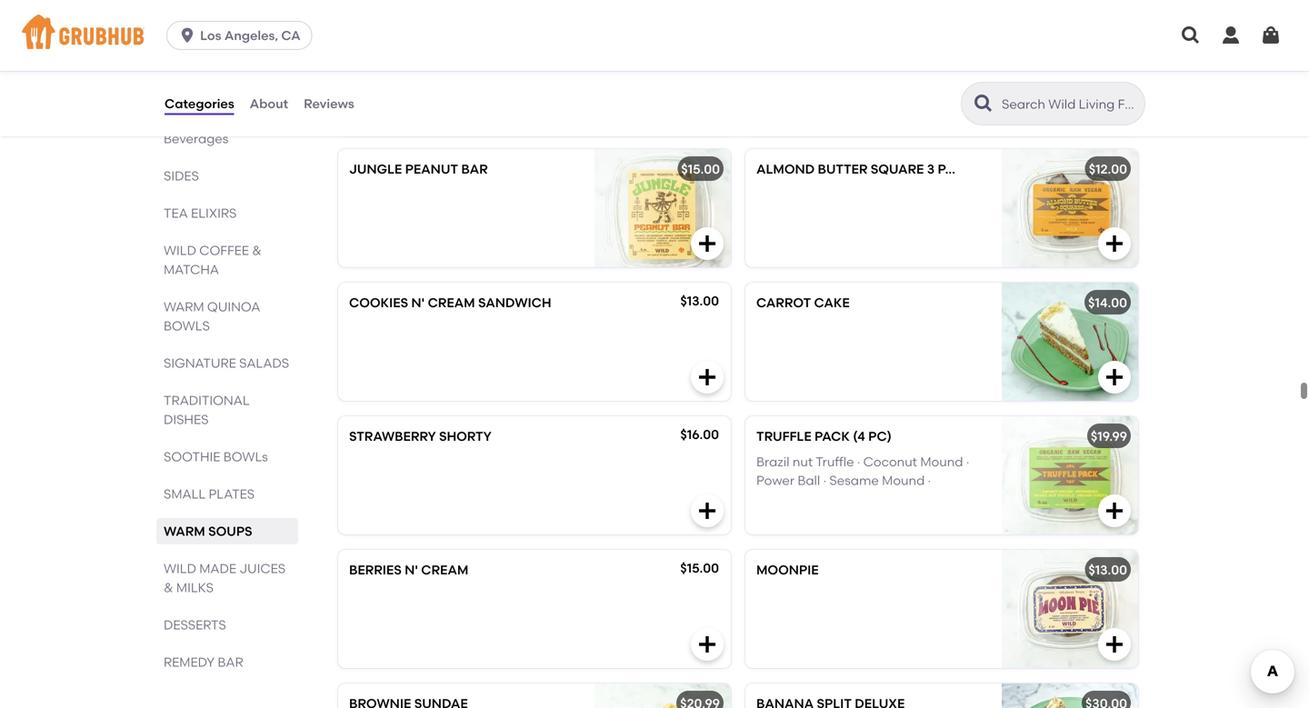 Task type: describe. For each thing, give the bounding box(es) containing it.
& inside wild coffee & matcha
[[252, 243, 262, 258]]

made
[[199, 561, 236, 577]]

svg image inside main navigation navigation
[[1181, 25, 1202, 46]]

almond butter square 3 pack
[[757, 161, 973, 177]]

moonpie
[[757, 562, 819, 578]]

· down hand
[[894, 90, 897, 106]]

berries n' cream
[[349, 562, 469, 578]]

0 vertical spatial mound
[[921, 454, 964, 470]]

cake
[[814, 295, 850, 310]]

tea
[[164, 206, 188, 221]]

brazil nut truffle · coconut mound · power ball · sesame mound ·
[[757, 454, 970, 488]]

berries
[[349, 562, 402, 578]]

svg image for berries n' cream
[[697, 634, 718, 656]]

jungle peanut bar
[[349, 161, 488, 177]]

svg image for carrot cake
[[1104, 366, 1126, 388]]

dairy
[[757, 53, 788, 69]]

almond butter square 3 pack image
[[1002, 149, 1139, 267]]

Search Wild Living Foods search field
[[1000, 95, 1140, 113]]

carrot cake image
[[1002, 283, 1139, 401]]

or
[[757, 72, 769, 87]]

small plates
[[164, 487, 255, 502]]

elixirs
[[191, 206, 237, 221]]

dairy free · gluten free · no processed or added sugars · hand made in small batches · vegan · button
[[746, 15, 1139, 134]]

butter
[[818, 161, 868, 177]]

vegan
[[852, 90, 891, 106]]

walnut brownie image
[[595, 15, 731, 134]]

wild crafted ice cream image
[[1002, 15, 1139, 134]]

brownie sundae image
[[595, 684, 731, 708]]

reviews
[[304, 96, 354, 111]]

categories
[[165, 96, 234, 111]]

n' for berries
[[405, 562, 418, 578]]

main navigation navigation
[[0, 0, 1310, 71]]

traditional
[[164, 393, 250, 408]]

in
[[942, 72, 953, 87]]

power
[[757, 473, 795, 488]]

· left gluten
[[818, 53, 821, 69]]

truffle pack (4 pc)
[[757, 429, 892, 444]]

salads
[[239, 356, 289, 371]]

added
[[772, 72, 814, 87]]

cream for cookies
[[428, 295, 475, 310]]

soothie
[[164, 449, 220, 465]]

bowls
[[224, 449, 268, 465]]

truffle
[[757, 429, 812, 444]]

bowls
[[164, 318, 210, 334]]

$14.00
[[1089, 295, 1128, 310]]

· up vegan at the right top of page
[[861, 72, 864, 87]]

jungle
[[349, 161, 402, 177]]

cookies n' cream sandwich
[[349, 295, 552, 310]]

traditional dishes
[[164, 393, 250, 427]]

almond
[[757, 161, 815, 177]]

coffee
[[199, 243, 249, 258]]

los angeles, ca button
[[167, 21, 320, 50]]

ca
[[281, 28, 301, 43]]

jungle peanut bar image
[[595, 149, 731, 267]]

cream for berries
[[421, 562, 469, 578]]

1 free from the left
[[791, 53, 815, 69]]

about
[[250, 96, 288, 111]]

sugars
[[817, 72, 858, 87]]

sandwich
[[478, 295, 552, 310]]

wild for matcha
[[164, 243, 196, 258]]

n' for cookies
[[411, 295, 425, 310]]

brazil
[[757, 454, 790, 470]]

remedy bar
[[164, 655, 243, 670]]

square
[[871, 161, 924, 177]]

0 vertical spatial $13.00
[[681, 293, 719, 309]]

$12.00
[[1089, 161, 1128, 177]]

· left no
[[894, 53, 897, 69]]

truffle
[[816, 454, 854, 470]]

cookies
[[349, 295, 408, 310]]

categories button
[[164, 71, 235, 136]]

signature
[[164, 356, 236, 371]]

nut
[[793, 454, 813, 470]]

tea elixirs
[[164, 206, 237, 221]]

dairy free · gluten free · no processed or added sugars · hand made in small batches · vegan ·
[[757, 53, 983, 106]]

beverages
[[164, 131, 229, 146]]

warm soups
[[164, 524, 252, 539]]

coconut
[[864, 454, 918, 470]]

soothie bowls
[[164, 449, 268, 465]]

reviews button
[[303, 71, 355, 136]]

1 vertical spatial pack
[[815, 429, 850, 444]]

search icon image
[[973, 93, 995, 115]]

· right "coconut"
[[967, 454, 970, 470]]

made
[[902, 72, 939, 87]]

shorty
[[439, 429, 492, 444]]

0 vertical spatial $15.00
[[681, 161, 720, 177]]

los
[[200, 28, 221, 43]]

1 vertical spatial bar
[[218, 655, 243, 670]]

1 vertical spatial $13.00
[[1089, 562, 1128, 578]]

wild made juices & milks
[[164, 561, 286, 596]]



Task type: vqa. For each thing, say whether or not it's contained in the screenshot.
Nothing Bundt Cakes 'icon'
no



Task type: locate. For each thing, give the bounding box(es) containing it.
$13.00
[[681, 293, 719, 309], [1089, 562, 1128, 578]]

mound down "coconut"
[[882, 473, 925, 488]]

svg image for jungle peanut bar
[[697, 233, 718, 255]]

moonpie image
[[1002, 550, 1139, 668]]

1 vertical spatial n'
[[405, 562, 418, 578]]

soups
[[208, 524, 252, 539]]

$19.99
[[1091, 429, 1128, 444]]

hand
[[867, 72, 899, 87]]

$15.00
[[681, 161, 720, 177], [681, 561, 719, 576]]

0 vertical spatial warm
[[164, 299, 204, 315]]

0 vertical spatial n'
[[411, 295, 425, 310]]

2 warm from the top
[[164, 524, 205, 539]]

1 horizontal spatial pack
[[938, 161, 973, 177]]

sides
[[164, 168, 199, 184]]

truffle pack (4 pc) image
[[1002, 416, 1139, 535]]

1 vertical spatial $15.00
[[681, 561, 719, 576]]

$15.00 left the moonpie
[[681, 561, 719, 576]]

0 vertical spatial &
[[252, 243, 262, 258]]

1 horizontal spatial &
[[252, 243, 262, 258]]

1 warm from the top
[[164, 299, 204, 315]]

2 horizontal spatial svg image
[[1181, 25, 1202, 46]]

strawberry
[[349, 429, 436, 444]]

& right coffee
[[252, 243, 262, 258]]

wild coffee & matcha
[[164, 243, 262, 277]]

0 vertical spatial pack
[[938, 161, 973, 177]]

pack right '3'
[[938, 161, 973, 177]]

2 wild from the top
[[164, 561, 196, 577]]

batches
[[792, 90, 843, 106]]

n'
[[411, 295, 425, 310], [405, 562, 418, 578]]

warm for warm soups
[[164, 524, 205, 539]]

0 horizontal spatial svg image
[[697, 366, 718, 388]]

peanut
[[405, 161, 458, 177]]

small
[[757, 90, 789, 106]]

warm for warm quinoa bowls
[[164, 299, 204, 315]]

wild up milks in the left of the page
[[164, 561, 196, 577]]

wild inside wild coffee & matcha
[[164, 243, 196, 258]]

plates
[[209, 487, 255, 502]]

matcha
[[164, 262, 219, 277]]

pc)
[[869, 429, 892, 444]]

0 vertical spatial bar
[[461, 161, 488, 177]]

n' right 'cookies'
[[411, 295, 425, 310]]

svg image for strawberry shorty
[[697, 500, 718, 522]]

2 free from the left
[[867, 53, 891, 69]]

angeles,
[[225, 28, 278, 43]]

pack up truffle
[[815, 429, 850, 444]]

warm down small
[[164, 524, 205, 539]]

1 vertical spatial svg image
[[697, 366, 718, 388]]

quinoa
[[207, 299, 260, 315]]

cream left 'sandwich'
[[428, 295, 475, 310]]

warm up 'bowls'
[[164, 299, 204, 315]]

strawberry shorty
[[349, 429, 492, 444]]

(4
[[853, 429, 866, 444]]

mound right "coconut"
[[921, 454, 964, 470]]

mound
[[921, 454, 964, 470], [882, 473, 925, 488]]

·
[[818, 53, 821, 69], [894, 53, 897, 69], [861, 72, 864, 87], [846, 90, 849, 106], [894, 90, 897, 106], [857, 454, 861, 470], [967, 454, 970, 470], [824, 473, 827, 488], [928, 473, 931, 488]]

1 vertical spatial wild
[[164, 561, 196, 577]]

1 horizontal spatial free
[[867, 53, 891, 69]]

cream right berries at the left bottom of page
[[421, 562, 469, 578]]

& left milks in the left of the page
[[164, 580, 173, 596]]

$15.00 left almond
[[681, 161, 720, 177]]

2 vertical spatial svg image
[[1104, 500, 1126, 522]]

0 horizontal spatial &
[[164, 580, 173, 596]]

0 horizontal spatial free
[[791, 53, 815, 69]]

· right ball
[[824, 473, 827, 488]]

signature salads
[[164, 356, 289, 371]]

warm quinoa bowls
[[164, 299, 260, 334]]

· right sesame
[[928, 473, 931, 488]]

bar right remedy on the left bottom
[[218, 655, 243, 670]]

bar
[[461, 161, 488, 177], [218, 655, 243, 670]]

milks
[[176, 580, 214, 596]]

small
[[164, 487, 206, 502]]

about button
[[249, 71, 289, 136]]

1 horizontal spatial bar
[[461, 161, 488, 177]]

1 vertical spatial &
[[164, 580, 173, 596]]

warm inside warm quinoa bowls
[[164, 299, 204, 315]]

1 vertical spatial warm
[[164, 524, 205, 539]]

3
[[927, 161, 935, 177]]

0 horizontal spatial bar
[[218, 655, 243, 670]]

svg image
[[1221, 25, 1242, 46], [1261, 25, 1282, 46], [178, 26, 197, 45], [697, 233, 718, 255], [1104, 233, 1126, 255], [1104, 366, 1126, 388], [697, 500, 718, 522], [697, 634, 718, 656], [1104, 634, 1126, 656]]

0 vertical spatial wild
[[164, 243, 196, 258]]

no
[[900, 53, 916, 69]]

warm
[[164, 299, 204, 315], [164, 524, 205, 539]]

0 vertical spatial cream
[[428, 295, 475, 310]]

1 horizontal spatial svg image
[[1104, 500, 1126, 522]]

desserts
[[164, 618, 226, 633]]

0 horizontal spatial $13.00
[[681, 293, 719, 309]]

bar right peanut
[[461, 161, 488, 177]]

pack
[[938, 161, 973, 177], [815, 429, 850, 444]]

1 horizontal spatial $13.00
[[1089, 562, 1128, 578]]

& inside the wild made juices & milks
[[164, 580, 173, 596]]

remedy
[[164, 655, 215, 670]]

svg image for almond butter square 3 pack
[[1104, 233, 1126, 255]]

processed
[[919, 53, 983, 69]]

&
[[252, 243, 262, 258], [164, 580, 173, 596]]

gluten
[[824, 53, 864, 69]]

carrot cake
[[757, 295, 850, 310]]

svg image for moonpie
[[1104, 634, 1126, 656]]

0 vertical spatial svg image
[[1181, 25, 1202, 46]]

· up sesame
[[857, 454, 861, 470]]

0 horizontal spatial pack
[[815, 429, 850, 444]]

juices
[[240, 561, 286, 577]]

dishes
[[164, 412, 209, 427]]

wild up the matcha
[[164, 243, 196, 258]]

svg image
[[1181, 25, 1202, 46], [697, 366, 718, 388], [1104, 500, 1126, 522]]

wild for &
[[164, 561, 196, 577]]

free up hand
[[867, 53, 891, 69]]

1 vertical spatial mound
[[882, 473, 925, 488]]

n' right berries at the left bottom of page
[[405, 562, 418, 578]]

wild
[[164, 243, 196, 258], [164, 561, 196, 577]]

carrot
[[757, 295, 811, 310]]

banana split deluxe image
[[1002, 684, 1139, 708]]

1 vertical spatial cream
[[421, 562, 469, 578]]

ball
[[798, 473, 821, 488]]

· down sugars
[[846, 90, 849, 106]]

cream
[[428, 295, 475, 310], [421, 562, 469, 578]]

free up added
[[791, 53, 815, 69]]

sesame
[[830, 473, 879, 488]]

wild inside the wild made juices & milks
[[164, 561, 196, 577]]

free
[[791, 53, 815, 69], [867, 53, 891, 69]]

svg image inside los angeles, ca button
[[178, 26, 197, 45]]

1 wild from the top
[[164, 243, 196, 258]]

$16.00
[[681, 427, 719, 442]]

los angeles, ca
[[200, 28, 301, 43]]



